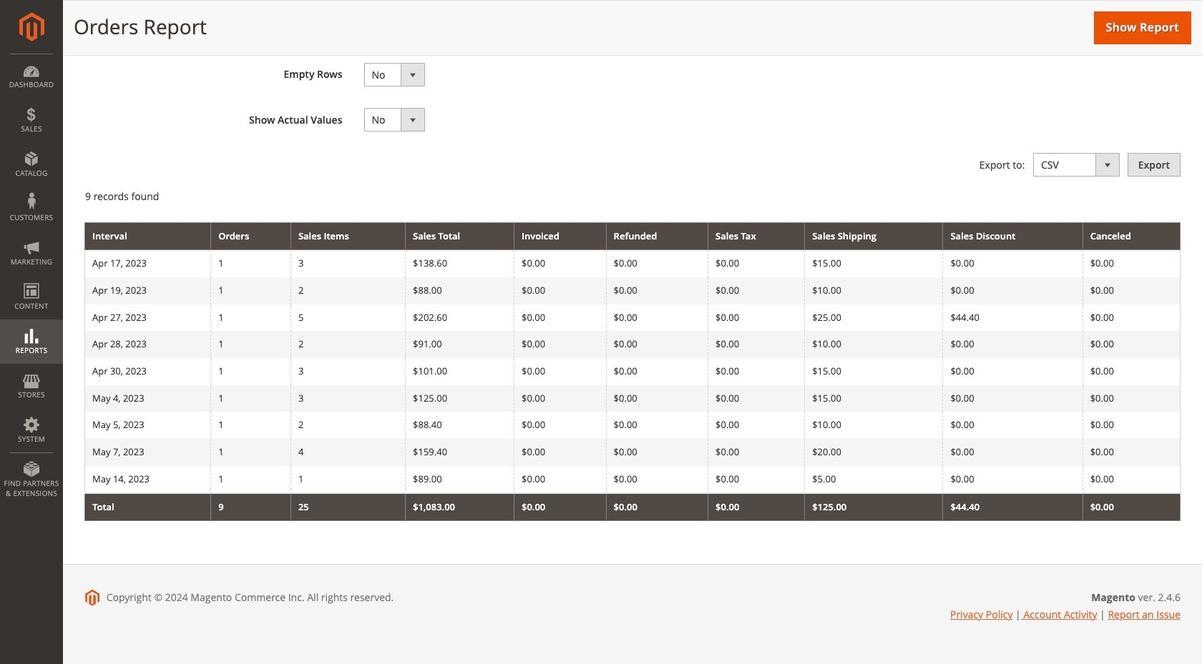 Task type: vqa. For each thing, say whether or not it's contained in the screenshot.
Magento Admin Panel image
yes



Task type: locate. For each thing, give the bounding box(es) containing it.
menu bar
[[0, 54, 63, 506]]



Task type: describe. For each thing, give the bounding box(es) containing it.
magento admin panel image
[[19, 12, 44, 42]]



